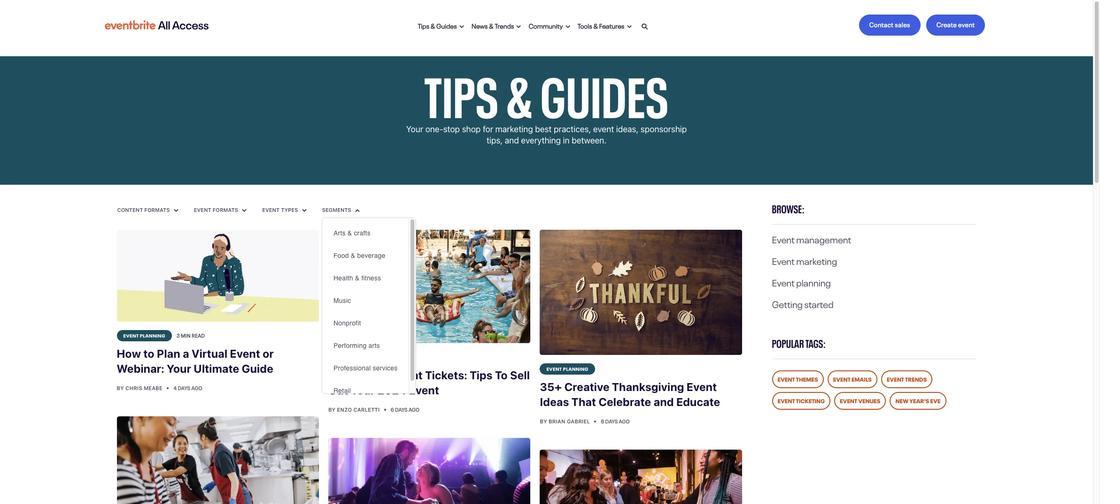 Task type: vqa. For each thing, say whether or not it's contained in the screenshot.
Post
no



Task type: locate. For each thing, give the bounding box(es) containing it.
your left one-
[[406, 124, 423, 134]]

1 formats from the left
[[144, 207, 170, 213]]

started
[[804, 297, 834, 311]]

2 vertical spatial event planning link
[[540, 364, 595, 375]]

arrow image right segments
[[355, 209, 360, 213]]

tools & features
[[578, 20, 625, 30]]

marketing up 'tips,'
[[495, 124, 533, 134]]

arrow image right types
[[302, 209, 306, 213]]

event up "between."
[[593, 124, 614, 134]]

meabe
[[144, 385, 163, 392]]

1 vertical spatial event planning
[[123, 332, 165, 339]]

arrow image
[[242, 209, 247, 213], [302, 209, 306, 213]]

event formats
[[194, 207, 240, 213]]

trends
[[495, 20, 514, 30]]

1 to from the left
[[355, 369, 368, 382]]

sell up 2024
[[370, 369, 390, 382]]

arrow image inside tips & guides link
[[459, 25, 464, 29]]

brian
[[549, 419, 565, 425]]

0 vertical spatial tips & guides
[[418, 20, 457, 30]]

tips & guides
[[418, 20, 457, 30], [424, 49, 669, 132]]

1 horizontal spatial how
[[328, 369, 353, 382]]

0 horizontal spatial formats
[[144, 207, 170, 213]]

how
[[117, 347, 141, 361], [328, 369, 353, 382]]

0 vertical spatial planning
[[796, 275, 831, 289]]

arrow image inside "community" link
[[565, 25, 570, 29]]

planning up started
[[796, 275, 831, 289]]

2 vertical spatial ago
[[619, 418, 630, 426]]

1 arrow image from the left
[[174, 209, 178, 213]]

0 horizontal spatial arrow image
[[459, 25, 464, 29]]

arrow image left news at left top
[[459, 25, 464, 29]]

event planning up to
[[123, 332, 165, 339]]

1 vertical spatial tips
[[424, 49, 499, 132]]

planning
[[796, 275, 831, 289], [140, 332, 165, 339], [563, 366, 588, 373]]

arrow image inside event formats popup button
[[242, 209, 247, 213]]

by left brian on the bottom of the page
[[540, 419, 547, 425]]

arrow image inside the content formats dropdown button
[[174, 209, 178, 213]]

& left 'best'
[[506, 49, 533, 132]]

1 horizontal spatial your
[[351, 384, 375, 397]]

ultimate
[[194, 362, 239, 376]]

0 vertical spatial marketing
[[495, 124, 533, 134]]

everything
[[521, 136, 561, 146]]

1 vertical spatial by
[[328, 407, 336, 413]]

event planning up 35+
[[546, 366, 588, 373]]

event themes
[[778, 375, 818, 384]]

0 horizontal spatial sell
[[370, 369, 390, 382]]

days for ultimate
[[178, 385, 190, 392]]

days for your
[[395, 406, 408, 414]]

how for how to sell event tickets: tips to sell out your 2024 event
[[328, 369, 353, 382]]

arrow image right trends
[[516, 25, 521, 29]]

0 vertical spatial event
[[958, 19, 975, 29]]

2 vertical spatial tips
[[470, 369, 493, 382]]

1 horizontal spatial sell
[[510, 369, 530, 382]]

2 horizontal spatial by
[[540, 419, 547, 425]]

by chris meabe
[[117, 385, 164, 392]]

1 horizontal spatial and
[[654, 396, 674, 409]]

planning for 35+ creative thanksgiving event ideas that celebrate and educate
[[563, 366, 588, 373]]

how inside how to plan a virtual event or webinar: your ultimate guide
[[117, 347, 141, 361]]

event planning link up 35+
[[540, 364, 595, 375]]

event inside "link"
[[840, 397, 857, 405]]

planning up creative
[[563, 366, 588, 373]]

arrow image inside news & trends link
[[516, 25, 521, 29]]

& right news at left top
[[489, 20, 494, 30]]

how inside "how to sell event tickets: tips to sell out your 2024 event"
[[328, 369, 353, 382]]

by left chris
[[117, 385, 124, 392]]

1 vertical spatial ago
[[409, 406, 420, 414]]

browse:
[[772, 200, 805, 217]]

1 vertical spatial and
[[654, 396, 674, 409]]

best
[[535, 124, 552, 134]]

& right food
[[351, 252, 355, 260]]

and
[[505, 136, 519, 146], [654, 396, 674, 409]]

0 horizontal spatial guides
[[436, 20, 457, 30]]

days down celebrate
[[605, 418, 618, 426]]

event formats button
[[193, 207, 247, 214]]

1 vertical spatial guides
[[540, 49, 669, 132]]

2 vertical spatial days
[[605, 418, 618, 426]]

and right 'tips,'
[[505, 136, 519, 146]]

2 vertical spatial event planning
[[546, 366, 588, 373]]

formats inside dropdown button
[[144, 207, 170, 213]]

chris
[[125, 385, 142, 392]]

crafts
[[354, 230, 370, 237]]

2 vertical spatial planning
[[563, 366, 588, 373]]

event inside 35+ creative thanksgiving event ideas that celebrate and educate
[[687, 381, 717, 394]]

event planning link up getting started link
[[772, 275, 831, 289]]

new
[[895, 397, 908, 405]]

your inside how to plan a virtual event or webinar: your ultimate guide
[[167, 362, 191, 376]]

marketing inside your one-stop shop for marketing best practices, event ideas, sponsorship tips, and everything in between.
[[495, 124, 533, 134]]

0 vertical spatial how
[[117, 347, 141, 361]]

one-
[[425, 124, 443, 134]]

0 vertical spatial guides
[[436, 20, 457, 30]]

2024
[[377, 384, 406, 397]]

planning up to
[[140, 332, 165, 339]]

0 vertical spatial ago
[[191, 385, 202, 392]]

professional services
[[333, 365, 397, 372]]

0 horizontal spatial 6
[[391, 406, 394, 414]]

event management link
[[772, 232, 851, 246]]

formats
[[144, 207, 170, 213], [213, 207, 238, 213]]

0 horizontal spatial and
[[505, 136, 519, 146]]

6
[[391, 406, 394, 414], [601, 418, 604, 426]]

0 horizontal spatial 6 days ago
[[391, 406, 420, 414]]

1 horizontal spatial by
[[328, 407, 336, 413]]

arrow image left tools
[[565, 25, 570, 29]]

formats for event
[[213, 207, 238, 213]]

guides
[[436, 20, 457, 30], [540, 49, 669, 132]]

how up out
[[328, 369, 353, 382]]

and inside your one-stop shop for marketing best practices, event ideas, sponsorship tips, and everything in between.
[[505, 136, 519, 146]]

arrow image inside event types dropdown button
[[302, 209, 306, 213]]

0 horizontal spatial marketing
[[495, 124, 533, 134]]

0 vertical spatial your
[[406, 124, 423, 134]]

2 arrow image from the left
[[302, 209, 306, 213]]

marketing
[[495, 124, 533, 134], [796, 254, 837, 268]]

0 vertical spatial 6
[[391, 406, 394, 414]]

1 horizontal spatial 6
[[601, 418, 604, 426]]

1 horizontal spatial to
[[495, 369, 508, 382]]

0 horizontal spatial how
[[117, 347, 141, 361]]

1 arrow image from the left
[[459, 25, 464, 29]]

ago
[[191, 385, 202, 392], [409, 406, 420, 414], [619, 418, 630, 426]]

event right create
[[958, 19, 975, 29]]

arrow image
[[174, 209, 178, 213], [355, 209, 360, 213]]

0 horizontal spatial your
[[167, 362, 191, 376]]

0 vertical spatial days
[[178, 385, 190, 392]]

event marketing
[[772, 254, 837, 268]]

create event link
[[926, 15, 985, 36]]

1 horizontal spatial arrow image
[[302, 209, 306, 213]]

lots of people at a pool party image
[[328, 230, 530, 344]]

how for how to plan a virtual event or webinar: your ultimate guide
[[117, 347, 141, 361]]

1 vertical spatial planning
[[140, 332, 165, 339]]

formats for content
[[144, 207, 170, 213]]

0 horizontal spatial to
[[355, 369, 368, 382]]

6 days ago down celebrate
[[601, 418, 630, 426]]

0 horizontal spatial arrow image
[[174, 209, 178, 213]]

2 formats from the left
[[213, 207, 238, 213]]

2 to from the left
[[495, 369, 508, 382]]

news & trends
[[472, 20, 514, 30]]

ago down how to sell event tickets: tips to sell out your 2024 event link
[[409, 406, 420, 414]]

0 vertical spatial event planning
[[772, 275, 831, 289]]

3 arrow image from the left
[[565, 25, 570, 29]]

1 horizontal spatial arrow image
[[516, 25, 521, 29]]

1 horizontal spatial marketing
[[796, 254, 837, 268]]

event planning link up to
[[117, 330, 172, 342]]

content
[[117, 207, 143, 213]]

sell
[[370, 369, 390, 382], [510, 369, 530, 382]]

by left enzo
[[328, 407, 336, 413]]

and down 'thanksgiving'
[[654, 396, 674, 409]]

enzo
[[337, 407, 352, 413]]

1 vertical spatial 6 days ago
[[601, 418, 630, 426]]

& for arts & crafts link
[[347, 230, 352, 237]]

0 horizontal spatial arrow image
[[242, 209, 247, 213]]

1 horizontal spatial 6 days ago
[[601, 418, 630, 426]]

by for how to sell event tickets: tips to sell out your 2024 event
[[328, 407, 336, 413]]

arts & crafts link
[[322, 222, 409, 245]]

event planning for 35+ creative thanksgiving event ideas that celebrate and educate
[[546, 366, 588, 373]]

1 horizontal spatial planning
[[563, 366, 588, 373]]

your up carletti
[[351, 384, 375, 397]]

1 vertical spatial event
[[593, 124, 614, 134]]

music
[[333, 297, 351, 305]]

event
[[194, 207, 211, 213], [262, 207, 280, 213], [772, 232, 795, 246], [772, 254, 795, 268], [772, 275, 795, 289], [123, 332, 139, 339], [230, 347, 260, 361], [546, 366, 562, 373], [392, 369, 423, 382], [778, 375, 795, 384], [833, 375, 851, 384], [887, 375, 904, 384], [687, 381, 717, 394], [409, 384, 439, 397], [778, 397, 795, 405], [840, 397, 857, 405]]

out
[[328, 384, 348, 397]]

formats inside popup button
[[213, 207, 238, 213]]

tools & features link
[[574, 15, 635, 35]]

1 horizontal spatial guides
[[540, 49, 669, 132]]

1 horizontal spatial event planning
[[546, 366, 588, 373]]

0 horizontal spatial event planning
[[123, 332, 165, 339]]

2 horizontal spatial arrow image
[[565, 25, 570, 29]]

people laughing while serving food image
[[117, 417, 319, 505]]

6 days ago down 2024
[[391, 406, 420, 414]]

min
[[181, 332, 191, 339]]

your down a
[[167, 362, 191, 376]]

0 horizontal spatial planning
[[140, 332, 165, 339]]

0 vertical spatial and
[[505, 136, 519, 146]]

1 vertical spatial your
[[167, 362, 191, 376]]

ago down celebrate
[[619, 418, 630, 426]]

contact
[[869, 19, 894, 29]]

0 horizontal spatial ago
[[191, 385, 202, 392]]

event planning for how to plan a virtual event or webinar: your ultimate guide
[[123, 332, 165, 339]]

&
[[431, 20, 435, 30], [489, 20, 494, 30], [594, 20, 598, 30], [506, 49, 533, 132], [347, 230, 352, 237], [351, 252, 355, 260], [355, 275, 359, 282]]

2 vertical spatial by
[[540, 419, 547, 425]]

content formats
[[117, 207, 171, 213]]

marketing down event management
[[796, 254, 837, 268]]

6 days ago for sell
[[391, 406, 420, 414]]

event types button
[[262, 207, 307, 214]]

1 vertical spatial days
[[395, 406, 408, 414]]

your inside "how to sell event tickets: tips to sell out your 2024 event"
[[351, 384, 375, 397]]

0 vertical spatial 6 days ago
[[391, 406, 420, 414]]

6 right the 'gabriel'
[[601, 418, 604, 426]]

arrow image
[[459, 25, 464, 29], [516, 25, 521, 29], [565, 25, 570, 29]]

1 horizontal spatial arrow image
[[355, 209, 360, 213]]

1 vertical spatial 6
[[601, 418, 604, 426]]

arrow image right content formats
[[174, 209, 178, 213]]

1 sell from the left
[[370, 369, 390, 382]]

& left news at left top
[[431, 20, 435, 30]]

2 horizontal spatial your
[[406, 124, 423, 134]]

days down 2024
[[395, 406, 408, 414]]

1 horizontal spatial days
[[395, 406, 408, 414]]

0 horizontal spatial by
[[117, 385, 124, 392]]

health & fitness link
[[322, 267, 409, 290]]

news
[[472, 20, 488, 30]]

0 horizontal spatial event
[[593, 124, 614, 134]]

event planning link for 35+ creative thanksgiving event ideas that celebrate and educate
[[540, 364, 595, 375]]

2 vertical spatial your
[[351, 384, 375, 397]]

0 vertical spatial by
[[117, 385, 124, 392]]

2 horizontal spatial event planning
[[772, 275, 831, 289]]

1 horizontal spatial event planning link
[[540, 364, 595, 375]]

6 down 2024
[[391, 406, 394, 414]]

2 arrow image from the left
[[355, 209, 360, 213]]

practices,
[[554, 124, 591, 134]]

by
[[117, 385, 124, 392], [328, 407, 336, 413], [540, 419, 547, 425]]

in
[[563, 136, 570, 146]]

how to sell event tickets: tips to sell out your 2024 event
[[328, 369, 530, 397]]

event planning up getting started link
[[772, 275, 831, 289]]

1 vertical spatial tips & guides
[[424, 49, 669, 132]]

2 horizontal spatial event planning link
[[772, 275, 831, 289]]

0 horizontal spatial days
[[178, 385, 190, 392]]

tips inside "how to sell event tickets: tips to sell out your 2024 event"
[[470, 369, 493, 382]]

event inside popup button
[[194, 207, 211, 213]]

event ticketing link
[[772, 393, 831, 411]]

arrow image inside segments dropdown button
[[355, 209, 360, 213]]

arrow image right event formats
[[242, 209, 247, 213]]

& right arts
[[347, 230, 352, 237]]

& right health
[[355, 275, 359, 282]]

ideas,
[[616, 124, 638, 134]]

event emails link
[[827, 371, 877, 389]]

fitness
[[361, 275, 381, 282]]

popular tags:
[[772, 335, 826, 351]]

0 vertical spatial event planning link
[[772, 275, 831, 289]]

ago right 4
[[191, 385, 202, 392]]

3 min read
[[177, 332, 205, 339]]

how up webinar:
[[117, 347, 141, 361]]

ago for your
[[409, 406, 420, 414]]

event emails
[[833, 375, 872, 384]]

days right 4
[[178, 385, 190, 392]]

2 horizontal spatial days
[[605, 418, 618, 426]]

sell left 35+
[[510, 369, 530, 382]]

professional
[[333, 365, 371, 372]]

1 arrow image from the left
[[242, 209, 247, 213]]

arrow image for trends
[[516, 25, 521, 29]]

1 vertical spatial event planning link
[[117, 330, 172, 342]]

segments element
[[322, 218, 416, 403]]

& right tools
[[594, 20, 598, 30]]

& inside 'link'
[[351, 252, 355, 260]]

1 vertical spatial how
[[328, 369, 353, 382]]

features
[[599, 20, 625, 30]]

1 horizontal spatial formats
[[213, 207, 238, 213]]

event inside your one-stop shop for marketing best practices, event ideas, sponsorship tips, and everything in between.
[[593, 124, 614, 134]]

creative
[[564, 381, 610, 394]]

that
[[572, 396, 596, 409]]

0 horizontal spatial event planning link
[[117, 330, 172, 342]]

2 arrow image from the left
[[516, 25, 521, 29]]

2 horizontal spatial ago
[[619, 418, 630, 426]]

1 horizontal spatial ago
[[409, 406, 420, 414]]

educate
[[676, 396, 720, 409]]

health
[[333, 275, 353, 282]]



Task type: describe. For each thing, give the bounding box(es) containing it.
food & beverage
[[333, 252, 385, 260]]

arts
[[333, 230, 345, 237]]

create
[[937, 19, 957, 29]]

food & beverage link
[[322, 245, 409, 267]]

arrow image for segments
[[355, 209, 360, 213]]

planning for how to plan a virtual event or webinar: your ultimate guide
[[140, 332, 165, 339]]

stop
[[443, 124, 460, 134]]

celebrate
[[599, 396, 651, 409]]

professional services link
[[322, 357, 409, 380]]

6 days ago for thanksgiving
[[601, 418, 630, 426]]

by brian gabriel
[[540, 419, 592, 425]]

event management
[[772, 232, 851, 246]]

emails
[[852, 375, 872, 384]]

event venues
[[840, 397, 880, 405]]

ago for ultimate
[[191, 385, 202, 392]]

event ticketing
[[778, 397, 825, 405]]

tags:
[[806, 335, 826, 351]]

& for tools & features link at the right top
[[594, 20, 598, 30]]

tools
[[578, 20, 592, 30]]

thanksgiving
[[612, 381, 684, 394]]

community link
[[525, 15, 574, 35]]

by chris meabe link
[[117, 385, 164, 392]]

2 horizontal spatial planning
[[796, 275, 831, 289]]

how to plan a virtual event or webinar: your ultimate guide
[[117, 347, 274, 376]]

event trends
[[887, 375, 927, 384]]

plan
[[157, 347, 180, 361]]

carletti
[[353, 407, 380, 413]]

event planning link for how to plan a virtual event or webinar: your ultimate guide
[[117, 330, 172, 342]]

your one-stop shop for marketing best practices, event ideas, sponsorship tips, and everything in between.
[[406, 124, 687, 146]]

arrow image for guides
[[459, 25, 464, 29]]

beverage
[[357, 252, 385, 260]]

& for tips & guides link
[[431, 20, 435, 30]]

ideas
[[540, 396, 569, 409]]

community
[[529, 20, 563, 30]]

segments
[[322, 207, 353, 213]]

couple dancing in nightclub image
[[328, 439, 530, 505]]

arrow image
[[627, 25, 632, 29]]

tickets:
[[425, 369, 467, 382]]

virtual
[[192, 347, 227, 361]]

sponsorship
[[641, 124, 687, 134]]

2 sell from the left
[[510, 369, 530, 382]]

venues
[[858, 397, 880, 405]]

4
[[174, 385, 177, 392]]

by brian gabriel link
[[540, 419, 592, 425]]

gabriel
[[567, 419, 590, 425]]

themes
[[796, 375, 818, 384]]

getting started
[[772, 297, 834, 311]]

webinar:
[[117, 362, 164, 376]]

retail
[[333, 388, 351, 395]]

by for 35+ creative thanksgiving event ideas that celebrate and educate
[[540, 419, 547, 425]]

how to sell event tickets: tips to sell out your 2024 event link
[[328, 364, 530, 404]]

event marketing link
[[772, 254, 837, 268]]

services
[[373, 365, 397, 372]]

6 for sell
[[391, 406, 394, 414]]

event themes link
[[772, 371, 824, 389]]

35+ creative thanksgiving event ideas that celebrate and educate link
[[540, 375, 742, 416]]

0 vertical spatial tips
[[418, 20, 429, 30]]

nonprofit
[[333, 320, 361, 327]]

to
[[143, 347, 154, 361]]

content formats button
[[117, 207, 179, 214]]

3
[[177, 332, 180, 339]]

types
[[281, 207, 298, 213]]

search icon image
[[641, 23, 648, 30]]

35+ creative thanksgiving event ideas that celebrate and educate
[[540, 381, 720, 409]]

tips,
[[487, 136, 503, 146]]

arts
[[368, 342, 380, 350]]

new year's eve link
[[890, 393, 946, 411]]

4 days ago
[[174, 385, 202, 392]]

performing
[[333, 342, 366, 350]]

1 vertical spatial marketing
[[796, 254, 837, 268]]

nonprofit link
[[322, 312, 409, 335]]

& for food & beverage 'link'
[[351, 252, 355, 260]]

arrow image for event types
[[302, 209, 306, 213]]

& for news & trends link
[[489, 20, 494, 30]]

new year's eve
[[895, 397, 941, 405]]

logo eventbrite image
[[103, 17, 210, 34]]

music link
[[322, 290, 409, 312]]

arts & crafts
[[333, 230, 370, 237]]

arrow image for content formats
[[174, 209, 178, 213]]

by enzo carletti
[[328, 407, 381, 413]]

between.
[[572, 136, 606, 146]]

performing arts
[[333, 342, 380, 350]]

event types
[[262, 207, 299, 213]]

arrow image for event formats
[[242, 209, 247, 213]]

popular
[[772, 335, 804, 351]]

tips & guides link
[[414, 15, 468, 35]]

6 for thanksgiving
[[601, 418, 604, 426]]

your inside your one-stop shop for marketing best practices, event ideas, sponsorship tips, and everything in between.
[[406, 124, 423, 134]]

trends
[[905, 375, 927, 384]]

ticketing
[[796, 397, 825, 405]]

food
[[333, 252, 349, 260]]

event venues link
[[834, 393, 886, 411]]

event inside how to plan a virtual event or webinar: your ultimate guide
[[230, 347, 260, 361]]

or
[[263, 347, 274, 361]]

by enzo carletti link
[[328, 407, 381, 413]]

sales
[[895, 19, 910, 29]]

1 horizontal spatial event
[[958, 19, 975, 29]]

contact sales
[[869, 19, 910, 29]]

& for health & fitness link
[[355, 275, 359, 282]]

retail link
[[322, 380, 409, 403]]

by for how to plan a virtual event or webinar: your ultimate guide
[[117, 385, 124, 392]]

event inside dropdown button
[[262, 207, 280, 213]]

guide
[[242, 362, 273, 376]]

and inside 35+ creative thanksgiving event ideas that celebrate and educate
[[654, 396, 674, 409]]

for
[[483, 124, 493, 134]]

how to plan a virtual event or webinar: your ultimate guide link
[[117, 342, 319, 382]]

35+
[[540, 381, 562, 394]]



